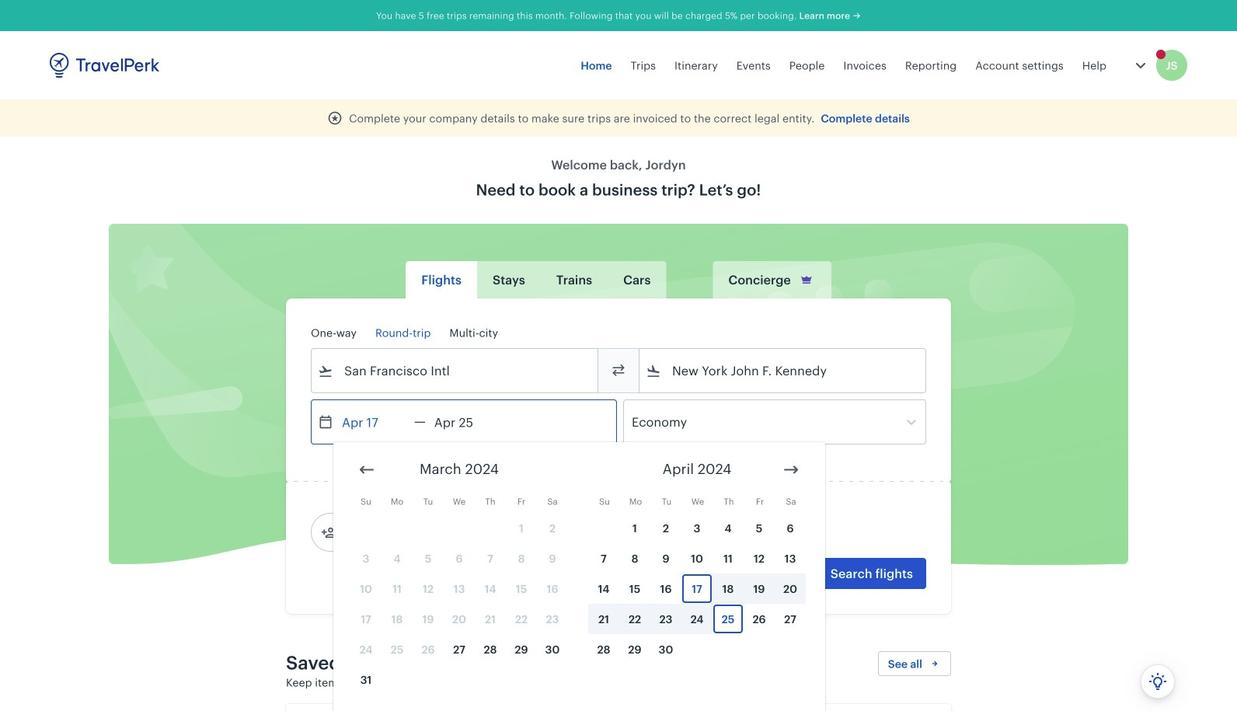 Task type: locate. For each thing, give the bounding box(es) containing it.
Return text field
[[426, 400, 507, 444]]

To search field
[[661, 358, 906, 383]]

move backward to switch to the previous month. image
[[358, 461, 376, 479]]

Depart text field
[[333, 400, 414, 444]]



Task type: vqa. For each thing, say whether or not it's contained in the screenshot.
Calendar Application
yes



Task type: describe. For each thing, give the bounding box(es) containing it.
move forward to switch to the next month. image
[[782, 461, 801, 479]]

calendar application
[[333, 442, 1237, 711]]

From search field
[[333, 358, 578, 383]]



